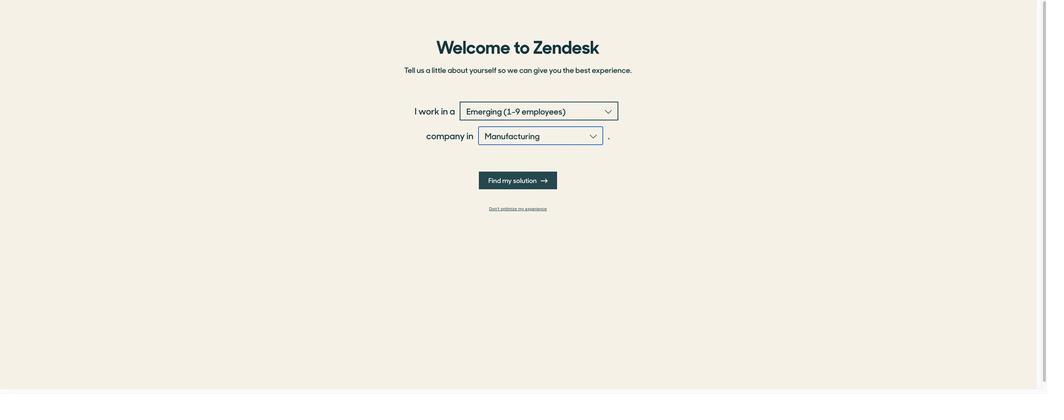 Task type: vqa. For each thing, say whether or not it's contained in the screenshot.
right the my
yes



Task type: describe. For each thing, give the bounding box(es) containing it.
company
[[426, 129, 465, 142]]

1 vertical spatial a
[[450, 105, 455, 117]]

don't
[[489, 207, 499, 212]]

don't optimize my experience
[[489, 207, 547, 212]]

optimize
[[501, 207, 517, 212]]

1 horizontal spatial my
[[518, 207, 524, 212]]

us
[[417, 65, 424, 75]]

find     my solution
[[488, 176, 538, 185]]

we
[[507, 65, 518, 75]]

0 vertical spatial in
[[441, 105, 448, 117]]

so
[[498, 65, 506, 75]]

work
[[418, 105, 439, 117]]

the
[[563, 65, 574, 75]]

experience
[[525, 207, 547, 212]]

find
[[488, 176, 501, 185]]

.
[[608, 129, 610, 142]]



Task type: locate. For each thing, give the bounding box(es) containing it.
my
[[502, 176, 512, 185], [518, 207, 524, 212]]

welcome to zendesk
[[436, 33, 600, 59]]

give
[[534, 65, 548, 75]]

about
[[448, 65, 468, 75]]

1 horizontal spatial a
[[450, 105, 455, 117]]

you
[[549, 65, 561, 75]]

company in
[[426, 129, 473, 142]]

don't optimize my experience link
[[400, 207, 636, 212]]

i
[[415, 105, 417, 117]]

in right work
[[441, 105, 448, 117]]

zendesk
[[533, 33, 600, 59]]

0 vertical spatial a
[[426, 65, 430, 75]]

to
[[514, 33, 530, 59]]

0 horizontal spatial my
[[502, 176, 512, 185]]

in right company at the top left
[[467, 129, 473, 142]]

a right us at top
[[426, 65, 430, 75]]

little
[[432, 65, 446, 75]]

my right find
[[502, 176, 512, 185]]

my right optimize
[[518, 207, 524, 212]]

arrow right image
[[541, 178, 548, 184]]

my inside button
[[502, 176, 512, 185]]

can
[[519, 65, 532, 75]]

0 horizontal spatial a
[[426, 65, 430, 75]]

welcome
[[436, 33, 510, 59]]

in
[[441, 105, 448, 117], [467, 129, 473, 142]]

i work in a
[[415, 105, 455, 117]]

a
[[426, 65, 430, 75], [450, 105, 455, 117]]

yourself
[[469, 65, 496, 75]]

tell
[[404, 65, 415, 75]]

0 horizontal spatial in
[[441, 105, 448, 117]]

1 horizontal spatial in
[[467, 129, 473, 142]]

tell us a little about yourself so we can give you the best experience.
[[404, 65, 632, 75]]

0 vertical spatial my
[[502, 176, 512, 185]]

a right work
[[450, 105, 455, 117]]

best
[[575, 65, 590, 75]]

experience.
[[592, 65, 632, 75]]

find     my solution button
[[479, 172, 557, 190]]

solution
[[513, 176, 537, 185]]

1 vertical spatial in
[[467, 129, 473, 142]]

1 vertical spatial my
[[518, 207, 524, 212]]



